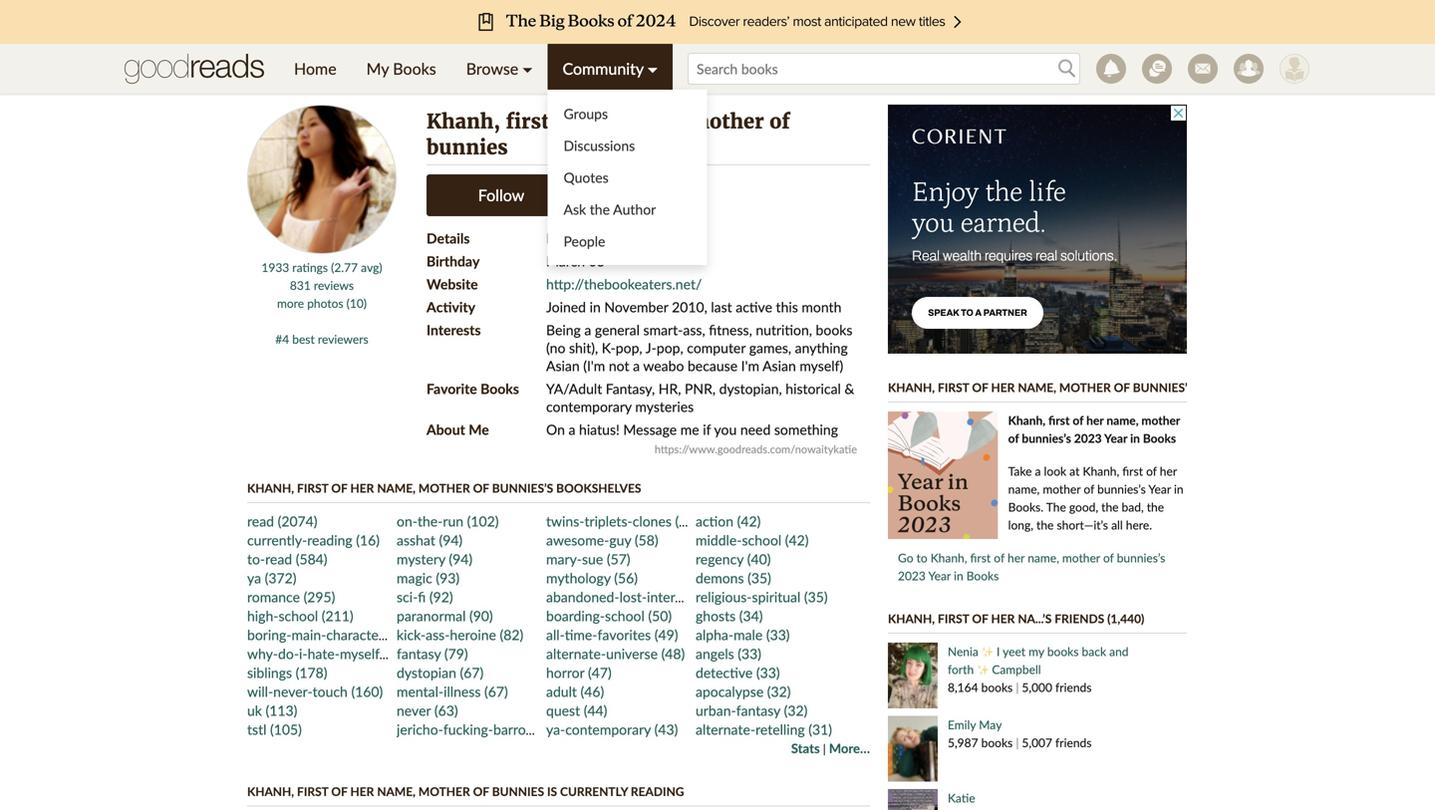 Task type: locate. For each thing, give the bounding box(es) containing it.
mother
[[690, 109, 764, 134], [1060, 380, 1111, 395], [1142, 413, 1181, 428], [419, 481, 470, 495], [1043, 482, 1081, 496], [1063, 551, 1101, 565], [419, 785, 470, 799]]

khanh, for khanh, first of her name, mother of bunnies's year in books
[[888, 380, 935, 395]]

khanh, for khanh, first of her name, mother of bunnies is currently reading
[[247, 785, 294, 799]]

name, inside khanh, first of her name, mother of bunnies's 2023 year in books
[[1107, 413, 1139, 428]]

0 vertical spatial fantasy‎
[[397, 646, 441, 662]]

(94) down run‎ at bottom
[[439, 532, 463, 549]]

khanh, inside khanh, first of her name, mother of bunnies's 2023 year in books
[[1009, 413, 1046, 428]]

khanh, inside khanh, first of her name, mother of bunnies
[[427, 109, 501, 134]]

0 vertical spatial alternate-
[[546, 646, 606, 662]]

bunnies up the follow
[[427, 135, 508, 160]]

school‎ inside action‎               (42) middle-school‎               (42) regency‎               (40) demons‎               (35) religious-spiritual‎               (35) ghosts‎               (34) alpha-male‎               (33) angels‎               (33) detective‎               (33) apocalypse‎               (32) urban-fantasy‎               (32) alternate-retelling‎               (31) stats | more…
[[742, 532, 782, 549]]

bunnies's left in
[[1133, 380, 1195, 395]]

to
[[917, 551, 928, 565]]

november
[[604, 299, 668, 316]]

1 horizontal spatial ▾
[[648, 59, 658, 78]]

her for khanh, first of her na...'s friends (1,440)
[[992, 612, 1015, 626]]

year left in
[[1197, 380, 1228, 395]]

the inside 'link'
[[590, 201, 610, 218]]

take
[[1009, 464, 1032, 479]]

0 vertical spatial 2023
[[1074, 431, 1102, 446]]

j-
[[646, 339, 657, 356]]

ya‎               (372) link
[[247, 570, 297, 587]]

year up "nenia"
[[929, 569, 951, 583]]

(46)
[[581, 683, 604, 700]]

reviews
[[314, 278, 354, 293]]

khanh, up take
[[1009, 413, 1046, 428]]

books inside the emily may 5,987 books | 5,007 friends
[[982, 736, 1013, 750]]

friends inside nenia ✨ i yeet my books back and forth ✨ campbell 8,164 books | 5,000 friends
[[1056, 680, 1092, 695]]

(90)
[[470, 608, 493, 625]]

name, up the discussions
[[621, 109, 684, 134]]

katie link
[[948, 791, 976, 806]]

books right the my
[[393, 59, 436, 78]]

(67) up illness‎
[[460, 664, 484, 681]]

magic‎               (93) link
[[397, 570, 460, 587]]

0 vertical spatial bunnies
[[427, 135, 508, 160]]

name, up khanh, first of her name, mother of bunnies's 2023 year in books
[[1018, 380, 1057, 395]]

▾ right community
[[648, 59, 658, 78]]

(35) down (40)
[[748, 570, 772, 587]]

1 vertical spatial (94)
[[449, 551, 473, 568]]

name, up "books."
[[1009, 482, 1040, 496]]

books up me
[[481, 380, 519, 397]]

| down campbell
[[1016, 680, 1019, 695]]

1 horizontal spatial asian
[[763, 357, 796, 374]]

community
[[563, 59, 644, 78]]

school‎ down romance‎               (295) link
[[279, 608, 318, 625]]

books right in
[[1246, 380, 1288, 395]]

(43)
[[655, 721, 678, 738]]

1 vertical spatial bunnies
[[492, 785, 544, 799]]

her inside khanh, first of her name, mother of bunnies
[[581, 109, 615, 134]]

✨ left i
[[982, 645, 994, 659]]

currently-reading‎               (16) link
[[247, 532, 380, 549]]

(33) down the male‎
[[738, 646, 762, 662]]

a inside the on a hiatus! message me if you need something https://www.goodreads.com/nowaitykatie
[[569, 421, 576, 438]]

browse ▾
[[466, 59, 533, 78]]

asian down (no
[[546, 357, 580, 374]]

1 vertical spatial friends
[[1056, 736, 1092, 750]]

(67)
[[460, 664, 484, 681], [484, 683, 508, 700]]

ass,
[[683, 322, 705, 338]]

ghosts‎               (34) link
[[696, 608, 763, 625]]

0 horizontal spatial fantasy‎
[[397, 646, 441, 662]]

a inside 'take a look at khanh, first of her name, mother of bunnies's year in books. the good, the bad, the long, the short—it's all here.'
[[1035, 464, 1041, 479]]

mother inside 'take a look at khanh, first of her name, mother of bunnies's year in books. the good, the bad, the long, the short—it's all here.'
[[1043, 482, 1081, 496]]

khanh, for khanh, first of her name, mother of bunnies
[[427, 109, 501, 134]]

her inside go to khanh, first of her name, mother of bunnies's 2023 year in books
[[1008, 551, 1025, 565]]

khanh, up the read‎               (2074) link
[[247, 481, 294, 495]]

(105)
[[270, 721, 302, 738]]

(62)
[[543, 721, 567, 738]]

1 asian from the left
[[546, 357, 580, 374]]

2 friends from the top
[[1056, 736, 1092, 750]]

bunnies's down here.
[[1117, 551, 1166, 565]]

name, down khanh, first of her name, mother of bunnies's year in books
[[1107, 413, 1139, 428]]

bunnies's for 2023
[[1022, 431, 1072, 446]]

school‎ up favorites‎
[[605, 608, 645, 625]]

first up bad,
[[1123, 464, 1144, 479]]

khanh, right &
[[888, 380, 935, 395]]

detective‎
[[696, 664, 753, 681]]

1 pop, from the left
[[616, 339, 643, 356]]

sue‎
[[582, 551, 603, 568]]

first down khanh, first of her name, mother of bunnies's year in books
[[1049, 413, 1070, 428]]

a left look
[[1035, 464, 1041, 479]]

|
[[1016, 680, 1019, 695], [1016, 736, 1019, 750], [823, 742, 826, 756]]

uk‎
[[247, 702, 262, 719]]

khanh, up nenia ✨... image
[[888, 612, 935, 626]]

mysteries
[[635, 398, 694, 415]]

(40)
[[747, 551, 771, 568]]

awesome-
[[546, 532, 609, 549]]

in inside joined in november 2010,             last active this month interests
[[590, 299, 601, 316]]

fantasy‎ inside action‎               (42) middle-school‎               (42) regency‎               (40) demons‎               (35) religious-spiritual‎               (35) ghosts‎               (34) alpha-male‎               (33) angels‎               (33) detective‎               (33) apocalypse‎               (32) urban-fantasy‎               (32) alternate-retelling‎               (31) stats | more…
[[736, 702, 781, 719]]

pop, up not
[[616, 339, 643, 356]]

school‎ inside twins-triplets-clones‎               (59) awesome-guy‎               (58) mary-sue‎               (57) mythology‎               (56) abandoned-lost-interest‎               (55) boarding-school‎               (50) all-time-favorites‎               (49) alternate-universe‎               (48) horror‎               (47) adult‎               (46) quest‎               (44) ya-contemporary‎               (43)
[[605, 608, 645, 625]]

nenia ✨... image
[[888, 643, 938, 709]]

mother for khanh, first of her name, mother of bunnies
[[690, 109, 764, 134]]

bunnies
[[427, 135, 508, 160], [492, 785, 544, 799]]

read‎ down currently-
[[265, 551, 292, 568]]

(42) up the middle-school‎               (42) "link"
[[737, 513, 761, 530]]

first up "nenia"
[[938, 612, 970, 626]]

| inside nenia ✨ i yeet my books back and forth ✨ campbell 8,164 books | 5,000 friends
[[1016, 680, 1019, 695]]

2 vertical spatial (33)
[[757, 664, 780, 681]]

first left the groups
[[506, 109, 550, 134]]

#4 best reviewers
[[275, 332, 369, 346]]

name, down jericho-
[[377, 785, 416, 799]]

smart-
[[644, 322, 683, 338]]

1 horizontal spatial (42)
[[785, 532, 809, 549]]

mythology‎               (56) link
[[546, 570, 638, 587]]

regency‎
[[696, 551, 744, 568]]

0 horizontal spatial (35)
[[748, 570, 772, 587]]

books up khanh, first of her na...'s friends (1,440) link
[[967, 569, 999, 583]]

awesome-guy‎               (58) link
[[546, 532, 659, 549]]

2023 inside khanh, first of her name, mother of bunnies's 2023 year in books
[[1074, 431, 1102, 446]]

first for khanh, first of her name, mother of bunnies's bookshelves
[[297, 481, 329, 495]]

a right on
[[569, 421, 576, 438]]

mother inside go to khanh, first of her name, mother of bunnies's 2023 year in books
[[1063, 551, 1101, 565]]

(2.77 avg) link
[[331, 260, 382, 275]]

the
[[590, 201, 610, 218], [1102, 500, 1119, 514], [1147, 500, 1165, 514], [1037, 518, 1054, 532]]

alternate- up the horror‎               (47) link
[[546, 646, 606, 662]]

her for khanh, first of her name, mother of bunnies's bookshelves
[[350, 481, 374, 495]]

fantasy‎ inside on-the-run‎               (102) asshat‎               (94) mystery‎               (94) magic‎               (93) sci-fi‎               (92) paranormal‎               (90) kick-ass-heroine‎               (82) fantasy‎               (79) dystopian‎               (67) mental-illness‎               (67) never‎               (63) jericho-fucking-barrons‎               (62)
[[397, 646, 441, 662]]

5,000
[[1022, 680, 1053, 695]]

1 ▾ from the left
[[523, 59, 533, 78]]

alternate- down urban-
[[696, 721, 756, 738]]

(160)
[[351, 683, 383, 700]]

name, for khanh, first of her name, mother of bunnies's year in books
[[1018, 380, 1057, 395]]

(35) right spiritual‎
[[804, 589, 828, 606]]

friends right 5,000
[[1056, 680, 1092, 695]]

books
[[393, 59, 436, 78], [481, 380, 519, 397], [1246, 380, 1288, 395], [1143, 431, 1177, 446], [967, 569, 999, 583]]

never-
[[273, 683, 313, 700]]

school‎ up (40)
[[742, 532, 782, 549]]

active
[[736, 299, 773, 316]]

joined
[[546, 299, 586, 316]]

fantasy‎ down kick- in the left of the page
[[397, 646, 441, 662]]

1 horizontal spatial 2023
[[1074, 431, 1102, 446]]

to-
[[247, 551, 265, 568]]

bunnies left is
[[492, 785, 544, 799]]

best
[[292, 332, 315, 346]]

bunnies's up look
[[1022, 431, 1072, 446]]

2 horizontal spatial school‎
[[742, 532, 782, 549]]

(33) right the male‎
[[766, 627, 790, 644]]

2 ▾ from the left
[[648, 59, 658, 78]]

0 horizontal spatial school‎
[[279, 608, 318, 625]]

year down khanh, first of her name, mother of bunnies's year in books link
[[1105, 431, 1128, 446]]

1 horizontal spatial fantasy‎
[[736, 702, 781, 719]]

books inside khanh, first of her name, mother of bunnies's 2023 year in books
[[1143, 431, 1177, 446]]

1 vertical spatial (42)
[[785, 532, 809, 549]]

friends right the 5,007
[[1056, 736, 1092, 750]]

▾ right browse
[[523, 59, 533, 78]]

1 horizontal spatial (35)
[[804, 589, 828, 606]]

(32) up retelling‎
[[784, 702, 808, 719]]

khanh, first of her name, mother of bunnies image
[[247, 105, 397, 254]]

fantasy‎
[[397, 646, 441, 662], [736, 702, 781, 719]]

first down (105)
[[297, 785, 329, 799]]

need
[[741, 421, 771, 438]]

name, for khanh, first of her name, mother of bunnies is currently reading
[[377, 785, 416, 799]]

character‎
[[326, 627, 383, 644]]

all
[[1112, 518, 1123, 532]]

bunnies for khanh, first of her name, mother of bunnies is currently reading
[[492, 785, 544, 799]]

(67) right illness‎
[[484, 683, 508, 700]]

831
[[290, 278, 311, 293]]

(55)
[[697, 589, 721, 606]]

1 vertical spatial 2023
[[898, 569, 926, 583]]

(33) up apocalypse‎               (32) link
[[757, 664, 780, 681]]

urban-fantasy‎               (32) link
[[696, 702, 808, 719]]

0 vertical spatial read‎
[[247, 513, 274, 530]]

bunnies's up bad,
[[1098, 482, 1146, 496]]

2023 down go
[[898, 569, 926, 583]]

(59)
[[675, 513, 699, 530]]

pop, up weabo
[[657, 339, 684, 356]]

0 vertical spatial (42)
[[737, 513, 761, 530]]

siblings‎               (178) link
[[247, 664, 328, 681]]

tstl‎               (105) link
[[247, 721, 302, 738]]

first for khanh, first of her name, mother of bunnies's year in books
[[938, 380, 970, 395]]

first up (2074)
[[297, 481, 329, 495]]

bunnies's up (102)
[[492, 481, 554, 495]]

2 asian from the left
[[763, 357, 796, 374]]

(32)
[[767, 683, 791, 700], [784, 702, 808, 719]]

regency‎               (40) link
[[696, 551, 771, 568]]

in inside khanh, first of her name, mother of bunnies's 2023 year in books
[[1131, 431, 1140, 446]]

dystopian‎
[[397, 664, 457, 681]]

1 vertical spatial alternate-
[[696, 721, 756, 738]]

first for khanh, first of her name, mother of bunnies is currently reading
[[297, 785, 329, 799]]

(i'm
[[583, 357, 605, 374]]

1 horizontal spatial school‎
[[605, 608, 645, 625]]

(32) up urban-fantasy‎               (32) "link"
[[767, 683, 791, 700]]

favorites‎
[[598, 627, 651, 644]]

quotes
[[564, 169, 609, 186]]

a for take
[[1035, 464, 1041, 479]]

first inside khanh, first of her name, mother of bunnies
[[506, 109, 550, 134]]

(34)
[[739, 608, 763, 625]]

0 horizontal spatial 2023
[[898, 569, 926, 583]]

khanh, for khanh, first of her name, mother of bunnies's bookshelves
[[247, 481, 294, 495]]

| right stats 'link' on the bottom right of the page
[[823, 742, 826, 756]]

first inside khanh, first of her name, mother of bunnies's 2023 year in books
[[1049, 413, 1070, 428]]

khanh, first of her name, mother of bunnies is currently reading
[[247, 785, 684, 799]]

currently-
[[247, 532, 307, 549]]

read‎               (2074) currently-reading‎               (16) to-read‎               (584) ya‎               (372) romance‎               (295) high-school‎               (211) boring-main-character‎               (202) why-do-i-hate-myself‎               (183) siblings‎               (178) will-never-touch‎               (160) uk‎               (113) tstl‎               (105)
[[247, 513, 419, 738]]

first inside go to khanh, first of her name, mother of bunnies's 2023 year in books
[[971, 551, 991, 565]]

name, down long,
[[1028, 551, 1060, 565]]

emily may image
[[888, 716, 938, 782]]

1 horizontal spatial pop,
[[657, 339, 684, 356]]

mother for khanh, first of her name, mother of bunnies's bookshelves
[[419, 481, 470, 495]]

▾ inside popup button
[[523, 59, 533, 78]]

the right "ask"
[[590, 201, 610, 218]]

hate-
[[308, 646, 340, 662]]

(1,440)
[[1108, 612, 1145, 626]]

| inside action‎               (42) middle-school‎               (42) regency‎               (40) demons‎               (35) religious-spiritual‎               (35) ghosts‎               (34) alpha-male‎               (33) angels‎               (33) detective‎               (33) apocalypse‎               (32) urban-fantasy‎               (32) alternate-retelling‎               (31) stats | more…
[[823, 742, 826, 756]]

books up the anything
[[816, 322, 853, 338]]

fantasy‎ up alternate-retelling‎               (31) link
[[736, 702, 781, 719]]

bunnies's for year
[[1133, 380, 1195, 395]]

alternate-universe‎               (48) link
[[546, 646, 685, 662]]

0 horizontal spatial pop,
[[616, 339, 643, 356]]

books down may
[[982, 736, 1013, 750]]

first inside 'take a look at khanh, first of her name, mother of bunnies's year in books. the good, the bad, the long, the short—it's all here.'
[[1123, 464, 1144, 479]]

asian down games,
[[763, 357, 796, 374]]

los angeles, ca (1216 mi) birthday
[[427, 230, 705, 270]]

kick-
[[397, 627, 426, 644]]

0 vertical spatial (35)
[[748, 570, 772, 587]]

her for khanh, first of her name, mother of bunnies's year in books
[[992, 380, 1015, 395]]

1 vertical spatial (35)
[[804, 589, 828, 606]]

year up here.
[[1149, 482, 1171, 496]]

message
[[623, 421, 677, 438]]

0 vertical spatial (67)
[[460, 664, 484, 681]]

go to khanh, first of her name, mother of bunnies's 2023 year in books
[[898, 551, 1166, 583]]

my books
[[367, 59, 436, 78]]

khanh, right to
[[931, 551, 967, 565]]

the down the
[[1037, 518, 1054, 532]]

khanh, for khanh, first of her name, mother of bunnies's 2023 year in books
[[1009, 413, 1046, 428]]

0 horizontal spatial asian
[[546, 357, 580, 374]]

name, inside go to khanh, first of her name, mother of bunnies's 2023 year in books
[[1028, 551, 1060, 565]]

2023 inside go to khanh, first of her name, mother of bunnies's 2023 year in books
[[898, 569, 926, 583]]

horror‎
[[546, 664, 585, 681]]

1 vertical spatial fantasy‎
[[736, 702, 781, 719]]

bunnies's for bookshelves
[[492, 481, 554, 495]]

khanh, down tstl‎               (105) link
[[247, 785, 294, 799]]

her for khanh, first of her name, mother of bunnies's 2023 year in books
[[1087, 413, 1104, 428]]

bunnies inside khanh, first of her name, mother of bunnies
[[427, 135, 508, 160]]

read‎ up currently-
[[247, 513, 274, 530]]

▾ inside dropdown button
[[648, 59, 658, 78]]

books up bad,
[[1143, 431, 1177, 446]]

historical
[[786, 380, 841, 397]]

(2.77
[[331, 260, 358, 275]]

a up the shit),
[[585, 322, 592, 338]]

1 vertical spatial (67)
[[484, 683, 508, 700]]

religious-spiritual‎               (35) link
[[696, 589, 828, 606]]

khanh, down browse
[[427, 109, 501, 134]]

2010,
[[672, 299, 708, 316]]

| left the 5,007
[[1016, 736, 1019, 750]]

contemporary‎
[[566, 721, 651, 738]]

mental-
[[397, 683, 444, 700]]

khanh, first of her name, mother of bunnies's bookshelves link
[[247, 481, 641, 495]]

(94)
[[439, 532, 463, 549], [449, 551, 473, 568]]

birthday
[[427, 253, 480, 270]]

mother inside khanh, first of her name, mother of bunnies's 2023 year in books
[[1142, 413, 1181, 428]]

mi)
[[687, 230, 705, 247]]

first for khanh, first of her name, mother of bunnies
[[506, 109, 550, 134]]

2023 up "at"
[[1074, 431, 1102, 446]]

1 friends from the top
[[1056, 680, 1092, 695]]

first up year in books image
[[938, 380, 970, 395]]

khanh, right "at"
[[1083, 464, 1120, 479]]

name, up "on-"
[[377, 481, 416, 495]]

avg)
[[361, 260, 382, 275]]

1 vertical spatial (33)
[[738, 646, 762, 662]]

first right to
[[971, 551, 991, 565]]

khanh, first of her name, mother of bunnies's bookshelves
[[247, 481, 641, 495]]

mother inside khanh, first of her name, mother of bunnies
[[690, 109, 764, 134]]

name, inside khanh, first of her name, mother of bunnies
[[621, 109, 684, 134]]

books inside being a general smart-ass, fitness, nutrition, books (no shit), k-pop, j-pop, computer games, anything asian (i'm not a weabo because i'm asian myself) favorite books
[[816, 322, 853, 338]]

0 horizontal spatial ▾
[[523, 59, 533, 78]]

year inside khanh, first of her name, mother of bunnies's 2023 year in books
[[1105, 431, 1128, 446]]

✨ right the forth
[[977, 662, 989, 677]]

name, for khanh, first of her name, mother of bunnies
[[621, 109, 684, 134]]

home
[[294, 59, 337, 78]]

i'm
[[741, 357, 760, 374]]

(42) up spiritual‎
[[785, 532, 809, 549]]

0 horizontal spatial alternate-
[[546, 646, 606, 662]]

(94) up (93)
[[449, 551, 473, 568]]

menu
[[279, 44, 707, 265]]

her inside khanh, first of her name, mother of bunnies's 2023 year in books
[[1087, 413, 1104, 428]]

reading
[[631, 785, 684, 799]]

forth
[[948, 662, 974, 677]]

1 horizontal spatial alternate-
[[696, 721, 756, 738]]

katie image
[[888, 790, 938, 811]]

ghosts‎
[[696, 608, 736, 625]]

0 vertical spatial friends
[[1056, 680, 1092, 695]]

bunnies's inside khanh, first of her name, mother of bunnies's 2023 year in books
[[1022, 431, 1072, 446]]

mother for khanh, first of her name, mother of bunnies is currently reading
[[419, 785, 470, 799]]



Task type: describe. For each thing, give the bounding box(es) containing it.
middle-school‎               (42) link
[[696, 532, 809, 549]]

inbox image
[[1188, 54, 1218, 84]]

good,
[[1070, 500, 1099, 514]]

▾ for community ▾
[[648, 59, 658, 78]]

community ▾
[[563, 59, 658, 78]]

my group discussions image
[[1143, 54, 1172, 84]]

(1216
[[647, 230, 683, 247]]

march
[[546, 253, 585, 270]]

guy‎
[[609, 532, 631, 549]]

Search books text field
[[688, 53, 1081, 85]]

detective‎               (33) link
[[696, 664, 780, 681]]

1 vertical spatial (32)
[[784, 702, 808, 719]]

bunnies for khanh, first of her name, mother of bunnies
[[427, 135, 508, 160]]

siblings‎
[[247, 664, 292, 681]]

the-
[[418, 513, 443, 530]]

1 vertical spatial read‎
[[265, 551, 292, 568]]

demons‎
[[696, 570, 744, 587]]

mother for khanh, first of her name, mother of bunnies's year in books
[[1060, 380, 1111, 395]]

twins-triplets-clones‎               (59) awesome-guy‎               (58) mary-sue‎               (57) mythology‎               (56) abandoned-lost-interest‎               (55) boarding-school‎               (50) all-time-favorites‎               (49) alternate-universe‎               (48) horror‎               (47) adult‎               (46) quest‎               (44) ya-contemporary‎               (43)
[[546, 513, 721, 738]]

tstl‎
[[247, 721, 267, 738]]

her inside 'take a look at khanh, first of her name, mother of bunnies's year in books. the good, the bad, the long, the short—it's all here.'
[[1160, 464, 1177, 479]]

a for on
[[569, 421, 576, 438]]

games,
[[749, 339, 792, 356]]

follow
[[478, 185, 525, 205]]

books inside being a general smart-ass, fitness, nutrition, books (no shit), k-pop, j-pop, computer games, anything asian (i'm not a weabo because i'm asian myself) favorite books
[[481, 380, 519, 397]]

computer
[[687, 339, 746, 356]]

contemporary
[[546, 398, 632, 415]]

0 vertical spatial ✨
[[982, 645, 994, 659]]

the right bad,
[[1147, 500, 1165, 514]]

mother for khanh, first of her name, mother of bunnies's 2023 year in books
[[1142, 413, 1181, 428]]

khanh, inside go to khanh, first of her name, mother of bunnies's 2023 year in books
[[931, 551, 967, 565]]

name, for khanh, first of her name, mother of bunnies's 2023 year in books
[[1107, 413, 1139, 428]]

kick-ass-heroine‎               (82) link
[[397, 627, 524, 644]]

k-
[[602, 339, 616, 356]]

friend requests image
[[1234, 54, 1264, 84]]

triplets-
[[585, 513, 633, 530]]

(57)
[[607, 551, 631, 568]]

ask the author link
[[548, 193, 707, 225]]

name, for khanh, first of her name, mother of bunnies's bookshelves
[[377, 481, 416, 495]]

| inside the emily may 5,987 books | 5,007 friends
[[1016, 736, 1019, 750]]

the up all
[[1102, 500, 1119, 514]]

(584)
[[296, 551, 328, 568]]

year in books image
[[888, 412, 999, 539]]

currently
[[560, 785, 628, 799]]

being a general smart-ass, fitness, nutrition, books (no shit), k-pop, j-pop, computer games, anything asian (i'm not a weabo because i'm asian myself) favorite books
[[427, 322, 853, 397]]

why-do-i-hate-myself‎               (183) link
[[247, 646, 415, 662]]

bunnies's inside 'take a look at khanh, first of her name, mother of bunnies's year in books. the good, the bad, the long, the short—it's all here.'
[[1098, 482, 1146, 496]]

fucking-
[[443, 721, 494, 738]]

alternate- inside action‎               (42) middle-school‎               (42) regency‎               (40) demons‎               (35) religious-spiritual‎               (35) ghosts‎               (34) alpha-male‎               (33) angels‎               (33) detective‎               (33) apocalypse‎               (32) urban-fantasy‎               (32) alternate-retelling‎               (31) stats | more…
[[696, 721, 756, 738]]

Search for books to add to your shelves search field
[[688, 53, 1081, 85]]

angeles,
[[570, 230, 622, 247]]

▾ for browse ▾
[[523, 59, 533, 78]]

adult‎               (46) link
[[546, 683, 604, 700]]

browse
[[466, 59, 519, 78]]

reading‎
[[307, 532, 353, 549]]

books right the my
[[1048, 645, 1079, 659]]

alternate- inside twins-triplets-clones‎               (59) awesome-guy‎               (58) mary-sue‎               (57) mythology‎               (56) abandoned-lost-interest‎               (55) boarding-school‎               (50) all-time-favorites‎               (49) alternate-universe‎               (48) horror‎               (47) adult‎               (46) quest‎               (44) ya-contemporary‎               (43)
[[546, 646, 606, 662]]

(16)
[[356, 532, 380, 549]]

her for khanh, first of her name, mother of bunnies
[[581, 109, 615, 134]]

name, inside 'take a look at khanh, first of her name, mother of bunnies's year in books. the good, the bad, the long, the short—it's all here.'
[[1009, 482, 1040, 496]]

2 pop, from the left
[[657, 339, 684, 356]]

on-the-run‎               (102) link
[[397, 513, 499, 530]]

action‎
[[696, 513, 734, 530]]

retelling‎
[[756, 721, 805, 738]]

friends inside the emily may 5,987 books | 5,007 friends
[[1056, 736, 1092, 750]]

in inside 'take a look at khanh, first of her name, mother of bunnies's year in books. the good, the bad, the long, the short—it's all here.'
[[1174, 482, 1184, 496]]

advertisement element
[[888, 105, 1187, 354]]

take a look at khanh, first of her name, mother of bunnies's year in books. the good, the bad, the long, the short—it's all here.
[[1009, 464, 1184, 532]]

0 vertical spatial (94)
[[439, 532, 463, 549]]

books down campbell
[[982, 680, 1013, 695]]

(56)
[[614, 570, 638, 587]]

https://www.goodreads.com/nowaitykatie
[[655, 443, 857, 456]]

bad,
[[1122, 500, 1144, 514]]

0 vertical spatial (32)
[[767, 683, 791, 700]]

books inside menu
[[393, 59, 436, 78]]

alpha-male‎               (33) link
[[696, 627, 790, 644]]

shit),
[[569, 339, 598, 356]]

khanh, for khanh, first of her na...'s friends (1,440)
[[888, 612, 935, 626]]

campbell
[[992, 662, 1041, 677]]

twins-triplets-clones‎               (59) link
[[546, 513, 699, 530]]

khanh, inside 'take a look at khanh, first of her name, mother of bunnies's year in books. the good, the bad, the long, the short—it's all here.'
[[1083, 464, 1120, 479]]

angels‎               (33) link
[[696, 646, 762, 662]]

1 vertical spatial ✨
[[977, 662, 989, 677]]

photos
[[307, 296, 344, 311]]

mythology‎
[[546, 570, 611, 587]]

khanh, first of her name, mother of bunnies's year in books
[[888, 380, 1288, 395]]

1933 ratings (2.77 avg) 831 reviews more photos (10)
[[262, 260, 382, 311]]

demons‎               (35) link
[[696, 570, 772, 587]]

look
[[1044, 464, 1067, 479]]

books.
[[1009, 500, 1044, 514]]

discussions link
[[548, 130, 707, 162]]

year inside go to khanh, first of her name, mother of bunnies's 2023 year in books
[[929, 569, 951, 583]]

ruby anderson image
[[1280, 54, 1310, 84]]

menu containing home
[[279, 44, 707, 265]]

details
[[427, 230, 470, 247]]

year inside 'take a look at khanh, first of her name, mother of bunnies's year in books. the good, the bad, the long, the short—it's all here.'
[[1149, 482, 1171, 496]]

a for being
[[585, 322, 592, 338]]

0 horizontal spatial (42)
[[737, 513, 761, 530]]

groups
[[564, 105, 608, 122]]

ass-
[[426, 627, 450, 644]]

notifications image
[[1097, 54, 1127, 84]]

first for khanh, first of her name, mother of bunnies's 2023 year in books
[[1049, 413, 1070, 428]]

(48)
[[662, 646, 685, 662]]

browse ▾ button
[[451, 44, 548, 94]]

myself)
[[800, 357, 844, 374]]

in inside go to khanh, first of her name, mother of bunnies's 2023 year in books
[[954, 569, 964, 583]]

khanh, first of her na...'s friends (1,440) link
[[888, 612, 1145, 626]]

her for khanh, first of her name, mother of bunnies is currently reading
[[350, 785, 374, 799]]

khanh, first of her name, mother of bunnies's year in books link
[[888, 380, 1288, 395]]

more… link
[[829, 741, 870, 757]]

emily may 5,987 books | 5,007 friends
[[948, 718, 1092, 750]]

0 vertical spatial (33)
[[766, 627, 790, 644]]

author
[[613, 201, 656, 218]]

khanh, first of her name, mother of bunnies
[[427, 109, 790, 160]]

(295)
[[304, 589, 335, 606]]

touch‎
[[313, 683, 348, 700]]

community ▾ button
[[548, 44, 673, 94]]

a right not
[[633, 357, 640, 374]]

school‎ inside read‎               (2074) currently-reading‎               (16) to-read‎               (584) ya‎               (372) romance‎               (295) high-school‎               (211) boring-main-character‎               (202) why-do-i-hate-myself‎               (183) siblings‎               (178) will-never-touch‎               (160) uk‎               (113) tstl‎               (105)
[[279, 608, 318, 625]]

(58)
[[635, 532, 659, 549]]

because
[[688, 357, 738, 374]]

me
[[469, 421, 489, 438]]

ca
[[625, 230, 644, 247]]

bunnies's inside go to khanh, first of her name, mother of bunnies's 2023 year in books
[[1117, 551, 1166, 565]]

urban-
[[696, 702, 736, 719]]

abandoned-
[[546, 589, 620, 606]]

dystopian‎               (67) link
[[397, 664, 484, 681]]

never‎               (63) link
[[397, 702, 458, 719]]

mystery‎
[[397, 551, 445, 568]]

(49)
[[655, 627, 678, 644]]

#4
[[275, 332, 289, 346]]

stats link
[[791, 741, 820, 757]]

will-
[[247, 683, 273, 700]]

myself‎
[[340, 646, 380, 662]]

(202)
[[387, 627, 419, 644]]

month
[[802, 299, 842, 316]]

on-
[[397, 513, 418, 530]]

books inside go to khanh, first of her name, mother of bunnies's 2023 year in books
[[967, 569, 999, 583]]

first for khanh, first of her na...'s friends (1,440)
[[938, 612, 970, 626]]

go to khanh, first of her name, mother of bunnies's 2023 year in books link
[[898, 551, 1166, 583]]



Task type: vqa. For each thing, say whether or not it's contained in the screenshot.


